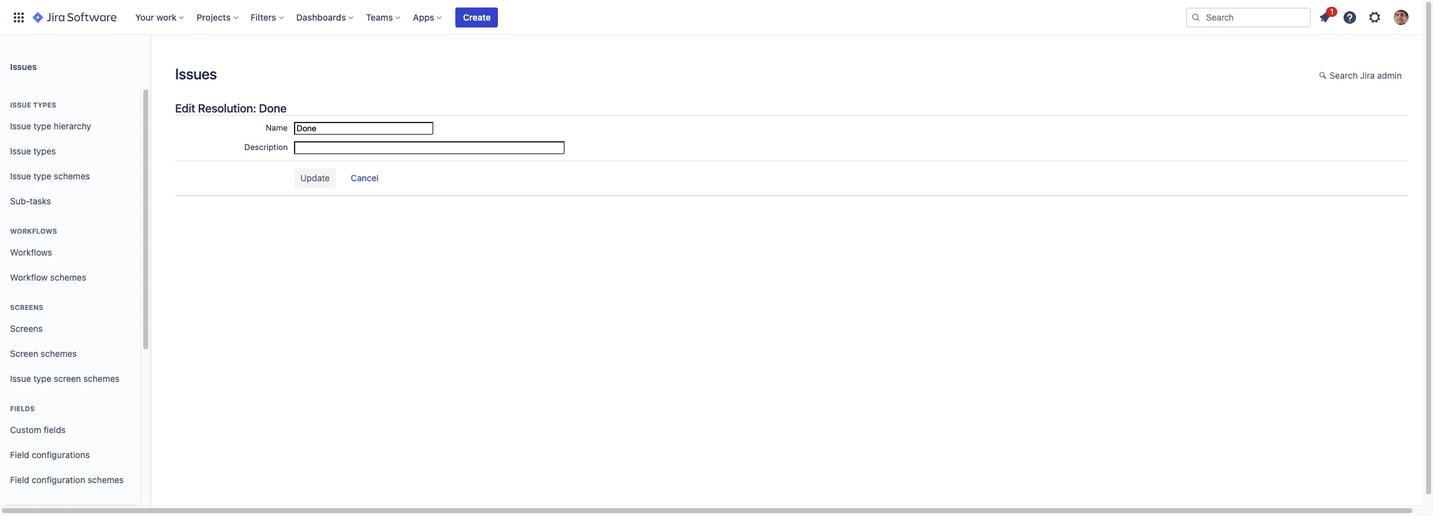 Task type: locate. For each thing, give the bounding box(es) containing it.
issue left types
[[10, 145, 31, 156]]

0 vertical spatial field
[[10, 450, 29, 460]]

1 workflows from the top
[[10, 227, 57, 235]]

schemes
[[54, 171, 90, 181], [50, 272, 86, 282], [41, 348, 77, 359], [83, 373, 120, 384], [88, 475, 124, 485]]

type up tasks
[[33, 171, 51, 181]]

5 issue from the top
[[10, 373, 31, 384]]

description
[[244, 142, 288, 152]]

None submit
[[294, 168, 336, 188]]

1 vertical spatial workflows
[[10, 247, 52, 257]]

your work
[[135, 12, 177, 22]]

issue for issue features
[[10, 506, 31, 514]]

type inside issue type hierarchy link
[[33, 120, 51, 131]]

issue type screen schemes link
[[5, 367, 136, 392]]

dashboards button
[[292, 7, 359, 27]]

1 screens from the top
[[10, 303, 43, 312]]

0 vertical spatial workflows
[[10, 227, 57, 235]]

None text field
[[294, 142, 565, 155]]

issue type screen schemes
[[10, 373, 120, 384]]

2 issue from the top
[[10, 120, 31, 131]]

fields
[[10, 405, 35, 413]]

jira
[[1360, 70, 1375, 81]]

issue left "types"
[[10, 101, 31, 109]]

screens down 'workflow'
[[10, 303, 43, 312]]

work
[[156, 12, 177, 22]]

type down "types"
[[33, 120, 51, 131]]

workflows group
[[5, 214, 136, 294]]

4 issue from the top
[[10, 171, 31, 181]]

1 vertical spatial screens
[[10, 323, 43, 334]]

2 vertical spatial type
[[33, 373, 51, 384]]

notifications image
[[1317, 10, 1332, 25]]

jira software image
[[33, 10, 117, 25], [33, 10, 117, 25]]

field configuration schemes link
[[5, 468, 136, 493]]

issue up sub-
[[10, 171, 31, 181]]

workflows up 'workflow'
[[10, 247, 52, 257]]

configurations
[[32, 450, 90, 460]]

1 field from the top
[[10, 450, 29, 460]]

issue type schemes
[[10, 171, 90, 181]]

apps button
[[409, 7, 447, 27]]

issues up the issue types
[[10, 61, 37, 72]]

types
[[33, 101, 56, 109]]

field for field configuration schemes
[[10, 475, 29, 485]]

apps
[[413, 12, 434, 22]]

field inside field configurations link
[[10, 450, 29, 460]]

type
[[33, 120, 51, 131], [33, 171, 51, 181], [33, 373, 51, 384]]

workflows down sub-tasks
[[10, 227, 57, 235]]

issue
[[10, 101, 31, 109], [10, 120, 31, 131], [10, 145, 31, 156], [10, 171, 31, 181], [10, 373, 31, 384], [10, 506, 31, 514]]

schemes inside workflows group
[[50, 272, 86, 282]]

search
[[1330, 70, 1358, 81]]

issue down the issue types
[[10, 120, 31, 131]]

0 vertical spatial type
[[33, 120, 51, 131]]

configuration
[[32, 475, 85, 485]]

issue types group
[[5, 88, 136, 218]]

issues up edit at left
[[175, 65, 217, 83]]

sub-
[[10, 196, 30, 206]]

field up issue features
[[10, 475, 29, 485]]

2 type from the top
[[33, 171, 51, 181]]

field configurations
[[10, 450, 90, 460]]

1 vertical spatial type
[[33, 171, 51, 181]]

custom
[[10, 424, 41, 435]]

type inside issue type schemes link
[[33, 171, 51, 181]]

sub-tasks
[[10, 196, 51, 206]]

sidebar navigation image
[[136, 50, 164, 75]]

6 issue from the top
[[10, 506, 31, 514]]

schemes inside issue types group
[[54, 171, 90, 181]]

your work button
[[132, 7, 189, 27]]

issue left features
[[10, 506, 31, 514]]

type for hierarchy
[[33, 120, 51, 131]]

filters button
[[247, 7, 289, 27]]

issue down screen at the bottom left of page
[[10, 373, 31, 384]]

schemes up issue type screen schemes
[[41, 348, 77, 359]]

schemes inside fields group
[[88, 475, 124, 485]]

schemes down field configurations link
[[88, 475, 124, 485]]

resolution:
[[198, 101, 256, 115]]

screen
[[54, 373, 81, 384]]

2 screens from the top
[[10, 323, 43, 334]]

1
[[1330, 7, 1334, 16]]

workflows
[[10, 227, 57, 235], [10, 247, 52, 257]]

1 vertical spatial field
[[10, 475, 29, 485]]

types
[[33, 145, 56, 156]]

field configuration schemes
[[10, 475, 124, 485]]

field
[[10, 450, 29, 460], [10, 475, 29, 485]]

issue inside screens group
[[10, 373, 31, 384]]

issues
[[10, 61, 37, 72], [175, 65, 217, 83]]

type inside issue type screen schemes link
[[33, 373, 51, 384]]

schemes down workflows link
[[50, 272, 86, 282]]

screens up screen at the bottom left of page
[[10, 323, 43, 334]]

screens
[[10, 303, 43, 312], [10, 323, 43, 334]]

fields
[[44, 424, 66, 435]]

field for field configurations
[[10, 450, 29, 460]]

done
[[259, 101, 287, 115]]

3 type from the top
[[33, 373, 51, 384]]

teams button
[[362, 7, 405, 27]]

schemes down issue types link on the left of the page
[[54, 171, 90, 181]]

1 horizontal spatial issues
[[175, 65, 217, 83]]

field configurations link
[[5, 443, 136, 468]]

issue types
[[10, 145, 56, 156]]

1 issue from the top
[[10, 101, 31, 109]]

2 field from the top
[[10, 475, 29, 485]]

banner
[[0, 0, 1424, 35]]

workflows link
[[5, 240, 136, 265]]

2 workflows from the top
[[10, 247, 52, 257]]

issue types
[[10, 101, 56, 109]]

field inside field configuration schemes link
[[10, 475, 29, 485]]

type for screen
[[33, 373, 51, 384]]

screen schemes
[[10, 348, 77, 359]]

issue types link
[[5, 139, 136, 164]]

3 issue from the top
[[10, 145, 31, 156]]

1 type from the top
[[33, 120, 51, 131]]

0 vertical spatial screens
[[10, 303, 43, 312]]

filters
[[251, 12, 276, 22]]

banner containing your work
[[0, 0, 1424, 35]]

workflow schemes link
[[5, 265, 136, 290]]

field down custom
[[10, 450, 29, 460]]

small image
[[1319, 71, 1329, 81]]

type left screen
[[33, 373, 51, 384]]

projects
[[197, 12, 231, 22]]

issue for issue type schemes
[[10, 171, 31, 181]]

None text field
[[294, 122, 433, 135]]

type for schemes
[[33, 171, 51, 181]]



Task type: vqa. For each thing, say whether or not it's contained in the screenshot.
list item within list
no



Task type: describe. For each thing, give the bounding box(es) containing it.
name
[[266, 123, 288, 133]]

your profile and settings image
[[1394, 10, 1409, 25]]

issue type schemes link
[[5, 164, 136, 189]]

dashboards
[[296, 12, 346, 22]]

fields group
[[5, 392, 136, 497]]

screen
[[10, 348, 38, 359]]

tasks
[[30, 196, 51, 206]]

cancel
[[351, 173, 379, 183]]

Search field
[[1186, 7, 1311, 27]]

screens for screens link
[[10, 323, 43, 334]]

search jira admin link
[[1313, 66, 1408, 86]]

help image
[[1342, 10, 1357, 25]]

projects button
[[193, 7, 243, 27]]

your
[[135, 12, 154, 22]]

features
[[33, 506, 70, 514]]

issue for issue types
[[10, 101, 31, 109]]

workflows for workflows group
[[10, 227, 57, 235]]

admin
[[1377, 70, 1402, 81]]

issue type hierarchy
[[10, 120, 91, 131]]

edit
[[175, 101, 195, 115]]

screens for screens group
[[10, 303, 43, 312]]

issue for issue type screen schemes
[[10, 373, 31, 384]]

issue features
[[10, 506, 70, 514]]

issue type hierarchy link
[[5, 114, 136, 139]]

issue for issue type hierarchy
[[10, 120, 31, 131]]

search jira admin
[[1330, 70, 1402, 81]]

search image
[[1191, 12, 1201, 22]]

teams
[[366, 12, 393, 22]]

custom fields
[[10, 424, 66, 435]]

cancel link
[[345, 169, 385, 189]]

custom fields link
[[5, 418, 136, 443]]

screen schemes link
[[5, 342, 136, 367]]

sub-tasks link
[[5, 189, 136, 214]]

schemes right screen
[[83, 373, 120, 384]]

screens link
[[5, 317, 136, 342]]

workflow
[[10, 272, 48, 282]]

issue for issue types
[[10, 145, 31, 156]]

primary element
[[8, 0, 1186, 35]]

appswitcher icon image
[[11, 10, 26, 25]]

create
[[463, 12, 491, 22]]

create button
[[456, 7, 498, 27]]

workflow schemes
[[10, 272, 86, 282]]

settings image
[[1367, 10, 1382, 25]]

workflows for workflows link
[[10, 247, 52, 257]]

hierarchy
[[54, 120, 91, 131]]

screens group
[[5, 290, 136, 395]]

0 horizontal spatial issues
[[10, 61, 37, 72]]

edit resolution: done
[[175, 101, 287, 115]]



